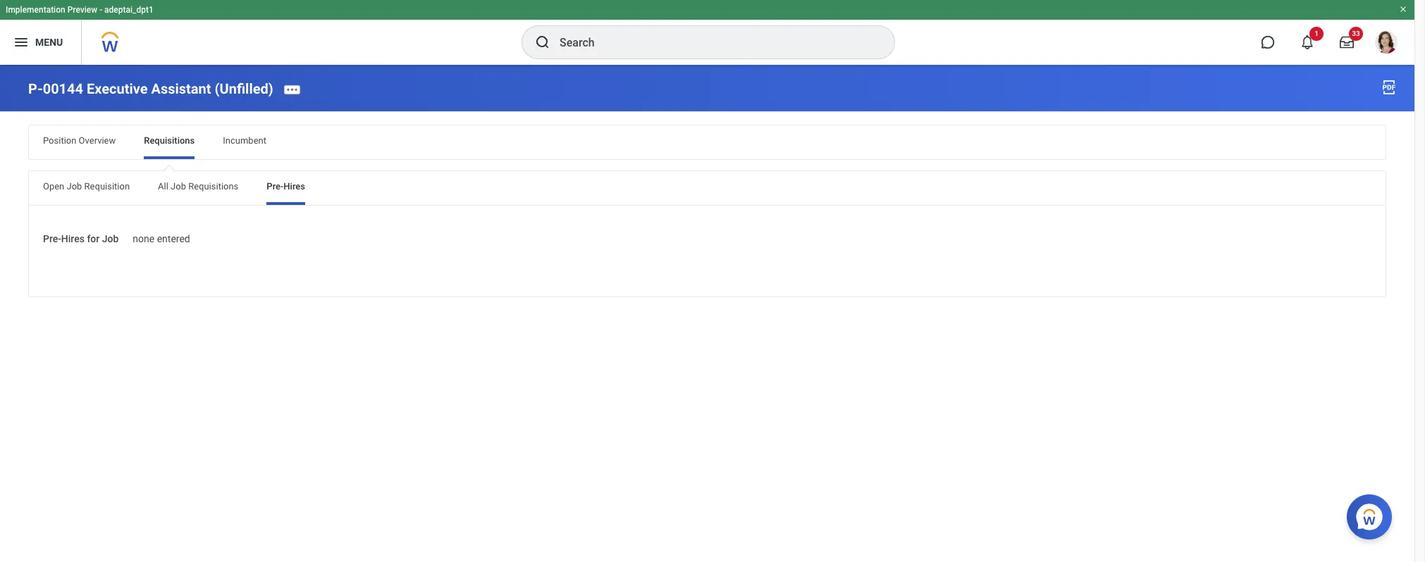 Task type: vqa. For each thing, say whether or not it's contained in the screenshot.
none entered
yes



Task type: describe. For each thing, give the bounding box(es) containing it.
open job requisition
[[43, 181, 130, 192]]

hires for pre-hires for job
[[61, 233, 85, 245]]

Search Workday  search field
[[560, 27, 866, 58]]

pre- for pre-hires
[[267, 181, 284, 192]]

1 vertical spatial requisitions
[[188, 181, 239, 192]]

adeptai_dpt1
[[104, 5, 154, 15]]

incumbent
[[223, 135, 267, 146]]

overview
[[79, 135, 116, 146]]

preview
[[67, 5, 97, 15]]

pre-hires for job element
[[133, 225, 190, 246]]

inbox large image
[[1341, 35, 1355, 49]]

open
[[43, 181, 64, 192]]

pre-hires
[[267, 181, 305, 192]]

tab list containing position overview
[[29, 125, 1386, 159]]

job for open
[[67, 181, 82, 192]]

position overview
[[43, 135, 116, 146]]

0 vertical spatial requisitions
[[144, 135, 195, 146]]

menu
[[35, 36, 63, 48]]

pre- for pre-hires for job
[[43, 233, 61, 245]]

none
[[133, 233, 155, 245]]

for
[[87, 233, 100, 245]]

executive
[[87, 80, 148, 97]]

00144
[[43, 80, 83, 97]]

position
[[43, 135, 76, 146]]

1 horizontal spatial job
[[102, 233, 119, 245]]

implementation
[[6, 5, 65, 15]]

implementation preview -   adeptai_dpt1
[[6, 5, 154, 15]]

hires for pre-hires
[[284, 181, 305, 192]]

pre-hires for job
[[43, 233, 119, 245]]

requisition
[[84, 181, 130, 192]]



Task type: locate. For each thing, give the bounding box(es) containing it.
p-
[[28, 80, 43, 97]]

33
[[1353, 30, 1361, 37]]

job right open
[[67, 181, 82, 192]]

p-00144 executive assistant (unfilled) main content
[[0, 65, 1415, 311]]

assistant
[[151, 80, 211, 97]]

notifications large image
[[1301, 35, 1315, 49]]

1 vertical spatial hires
[[61, 233, 85, 245]]

0 horizontal spatial hires
[[61, 233, 85, 245]]

menu button
[[0, 20, 81, 65]]

-
[[100, 5, 102, 15]]

job right all
[[171, 181, 186, 192]]

all
[[158, 181, 168, 192]]

profile logan mcneil image
[[1376, 31, 1398, 56]]

2 tab list from the top
[[29, 171, 1386, 205]]

tab list containing open job requisition
[[29, 171, 1386, 205]]

1 tab list from the top
[[29, 125, 1386, 159]]

1 button
[[1293, 27, 1324, 58]]

1 horizontal spatial pre-
[[267, 181, 284, 192]]

1 horizontal spatial hires
[[284, 181, 305, 192]]

pre-
[[267, 181, 284, 192], [43, 233, 61, 245]]

tab list
[[29, 125, 1386, 159], [29, 171, 1386, 205]]

hires inside tab list
[[284, 181, 305, 192]]

view printable version (pdf) image
[[1381, 79, 1398, 96]]

1 vertical spatial tab list
[[29, 171, 1386, 205]]

requisitions
[[144, 135, 195, 146], [188, 181, 239, 192]]

0 vertical spatial hires
[[284, 181, 305, 192]]

2 horizontal spatial job
[[171, 181, 186, 192]]

job
[[67, 181, 82, 192], [171, 181, 186, 192], [102, 233, 119, 245]]

1
[[1315, 30, 1319, 37]]

job for all
[[171, 181, 186, 192]]

0 horizontal spatial pre-
[[43, 233, 61, 245]]

job right for
[[102, 233, 119, 245]]

menu banner
[[0, 0, 1415, 65]]

entered
[[157, 233, 190, 245]]

p-00144 executive assistant (unfilled)
[[28, 80, 273, 97]]

0 vertical spatial pre-
[[267, 181, 284, 192]]

close environment banner image
[[1400, 5, 1408, 13]]

hires
[[284, 181, 305, 192], [61, 233, 85, 245]]

none entered
[[133, 233, 190, 245]]

requisitions right all
[[188, 181, 239, 192]]

pre- inside tab list
[[267, 181, 284, 192]]

(unfilled)
[[215, 80, 273, 97]]

1 vertical spatial pre-
[[43, 233, 61, 245]]

33 button
[[1332, 27, 1364, 58]]

requisitions up all
[[144, 135, 195, 146]]

justify image
[[13, 34, 30, 51]]

p-00144 executive assistant (unfilled) link
[[28, 80, 273, 97]]

search image
[[535, 34, 551, 51]]

0 vertical spatial tab list
[[29, 125, 1386, 159]]

all job requisitions
[[158, 181, 239, 192]]

0 horizontal spatial job
[[67, 181, 82, 192]]



